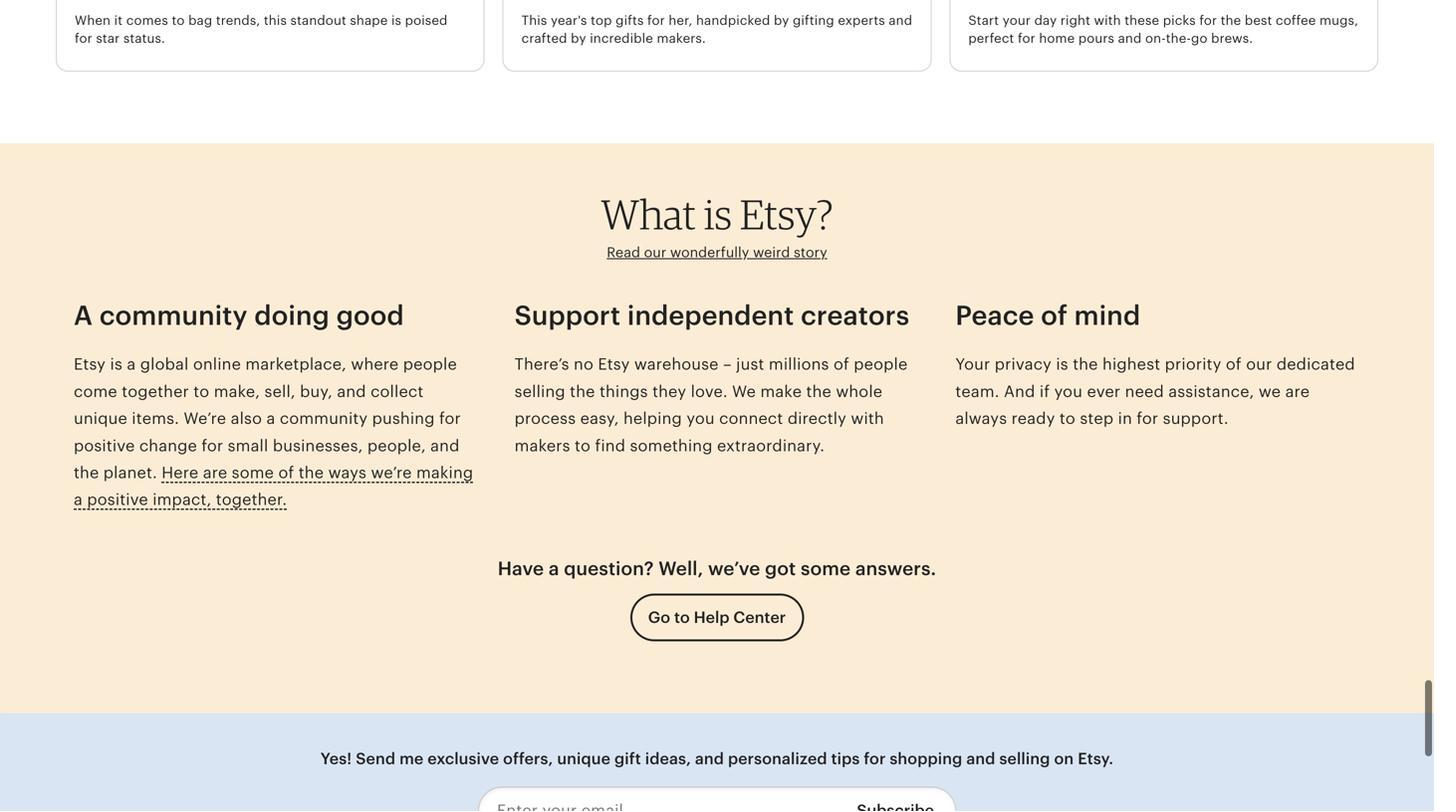 Task type: vqa. For each thing, say whether or not it's contained in the screenshot.
learn more about this item
no



Task type: locate. For each thing, give the bounding box(es) containing it.
people up 'whole'
[[854, 356, 908, 374]]

when it comes to bag trends, this standout shape is poised for star status. link
[[57, 0, 484, 65]]

comes
[[126, 13, 168, 28]]

peace
[[955, 300, 1034, 331]]

of up assistance,
[[1226, 356, 1242, 374]]

helping
[[623, 410, 682, 428]]

this
[[264, 13, 287, 28]]

the down businesses,
[[299, 464, 324, 482]]

is right shape
[[391, 13, 401, 28]]

0 horizontal spatial with
[[851, 410, 884, 428]]

what is etsy? read our wonderfully weird story
[[601, 189, 833, 260]]

connect
[[719, 410, 783, 428]]

sell,
[[264, 383, 296, 401]]

with inside there's no etsy warehouse – just millions of people selling the things they love. we make the             whole process easy, helping you connect directly with makers to find something extraordinary.
[[851, 410, 884, 428]]

for down when
[[75, 31, 92, 46]]

small
[[228, 437, 268, 455]]

2 people from the left
[[854, 356, 908, 374]]

1 horizontal spatial etsy
[[598, 356, 630, 374]]

by down year's
[[571, 31, 586, 46]]

the up directly at the right
[[806, 383, 831, 401]]

mugs,
[[1320, 13, 1358, 28]]

of inside "your privacy is the highest priority of our dedicated team. and if you ever need assistance,             we are always ready to step in for support."
[[1226, 356, 1242, 374]]

with inside start your day right with these picks for the best coffee mugs, perfect for home pours and on-the-go brews.
[[1094, 13, 1121, 28]]

bag
[[188, 13, 212, 28]]

the
[[1221, 13, 1241, 28], [1073, 356, 1098, 374], [570, 383, 595, 401], [806, 383, 831, 401], [74, 464, 99, 482], [299, 464, 324, 482]]

you right if
[[1054, 383, 1083, 401]]

0 horizontal spatial by
[[571, 31, 586, 46]]

selling down there's
[[515, 383, 565, 401]]

and right buy, in the left of the page
[[337, 383, 366, 401]]

a
[[127, 356, 136, 374], [266, 410, 275, 428], [74, 491, 83, 509], [549, 558, 559, 579]]

1 vertical spatial selling
[[999, 750, 1050, 768]]

1 vertical spatial our
[[1246, 356, 1272, 374]]

we're
[[184, 410, 226, 428]]

unique inside etsy is a global online marketplace, where people come together to make, sell, buy, and collect unique items. we're also a community pushing for positive change for small businesses, people, and the planet.
[[74, 410, 127, 428]]

for right pushing
[[439, 410, 461, 428]]

here
[[162, 464, 198, 482]]

best
[[1245, 13, 1272, 28]]

selling
[[515, 383, 565, 401], [999, 750, 1050, 768]]

question?
[[564, 558, 654, 579]]

unique left gift
[[557, 750, 611, 768]]

are inside here are some of the ways we're making a positive impact, together.
[[203, 464, 227, 482]]

good
[[336, 300, 404, 331]]

go
[[648, 609, 670, 627]]

incredible
[[590, 31, 653, 46]]

1 horizontal spatial by
[[774, 13, 789, 28]]

1 vertical spatial by
[[571, 31, 586, 46]]

go
[[1191, 31, 1208, 46]]

community inside etsy is a global online marketplace, where people come together to make, sell, buy, and collect unique items. we're also a community pushing for positive change for small businesses, people, and the planet.
[[280, 410, 368, 428]]

our inside "your privacy is the highest priority of our dedicated team. and if you ever need assistance,             we are always ready to step in for support."
[[1246, 356, 1272, 374]]

on
[[1054, 750, 1074, 768]]

0 horizontal spatial you
[[686, 410, 715, 428]]

1 horizontal spatial unique
[[557, 750, 611, 768]]

1 vertical spatial are
[[203, 464, 227, 482]]

our up we
[[1246, 356, 1272, 374]]

our inside what is etsy? read our wonderfully weird story
[[644, 244, 666, 260]]

1 vertical spatial positive
[[87, 491, 148, 509]]

etsy?
[[740, 189, 833, 239]]

and up making
[[430, 437, 460, 455]]

to inside there's no etsy warehouse – just millions of people selling the things they love. we make the             whole process easy, helping you connect directly with makers to find something extraordinary.
[[575, 437, 591, 455]]

positive up the 'planet.'
[[74, 437, 135, 455]]

help
[[694, 609, 730, 627]]

some
[[232, 464, 274, 482], [801, 558, 851, 579]]

perfect
[[968, 31, 1014, 46]]

to left the bag
[[172, 13, 185, 28]]

shopping
[[890, 750, 962, 768]]

of down businesses,
[[278, 464, 294, 482]]

etsy up come
[[74, 356, 106, 374]]

right
[[1060, 13, 1090, 28]]

to up we're
[[193, 383, 209, 401]]

her,
[[669, 13, 693, 28]]

are right we
[[1285, 383, 1310, 401]]

buy,
[[300, 383, 333, 401]]

are right here
[[203, 464, 227, 482]]

when it comes to bag trends, this standout shape is poised for star status.
[[75, 13, 448, 46]]

this year's top gifts for her, handpicked by gifting experts and crafted by incredible makers. link
[[504, 0, 930, 65]]

directly
[[788, 410, 846, 428]]

selling inside there's no etsy warehouse – just millions of people selling the things they love. we make the             whole process easy, helping you connect directly with makers to find something extraordinary.
[[515, 383, 565, 401]]

gifting
[[793, 13, 834, 28]]

to inside "your privacy is the highest priority of our dedicated team. and if you ever need assistance,             we are always ready to step in for support."
[[1060, 410, 1075, 428]]

0 vertical spatial our
[[644, 244, 666, 260]]

community up the global
[[99, 300, 248, 331]]

0 vertical spatial selling
[[515, 383, 565, 401]]

people
[[403, 356, 457, 374], [854, 356, 908, 374]]

for down your
[[1018, 31, 1035, 46]]

poised
[[405, 13, 448, 28]]

0 vertical spatial positive
[[74, 437, 135, 455]]

to left find
[[575, 437, 591, 455]]

some right "got"
[[801, 558, 851, 579]]

you inside there's no etsy warehouse – just millions of people selling the things they love. we make the             whole process easy, helping you connect directly with makers to find something extraordinary.
[[686, 410, 715, 428]]

privacy
[[995, 356, 1052, 374]]

1 horizontal spatial with
[[1094, 13, 1121, 28]]

etsy.
[[1078, 750, 1114, 768]]

0 vertical spatial by
[[774, 13, 789, 28]]

1 people from the left
[[403, 356, 457, 374]]

etsy up things
[[598, 356, 630, 374]]

is up come
[[110, 356, 122, 374]]

1 horizontal spatial some
[[801, 558, 851, 579]]

1 vertical spatial unique
[[557, 750, 611, 768]]

1 horizontal spatial community
[[280, 410, 368, 428]]

positive inside here are some of the ways we're making a positive impact, together.
[[87, 491, 148, 509]]

1 horizontal spatial our
[[1246, 356, 1272, 374]]

the up "brews."
[[1221, 13, 1241, 28]]

positive down the 'planet.'
[[87, 491, 148, 509]]

0 vertical spatial unique
[[74, 410, 127, 428]]

1 vertical spatial you
[[686, 410, 715, 428]]

mind
[[1074, 300, 1141, 331]]

0 vertical spatial are
[[1285, 383, 1310, 401]]

yes! send me exclusive offers, unique gift ideas, and personalized tips for shopping and selling on etsy.
[[320, 750, 1114, 768]]

and
[[889, 13, 912, 28], [1118, 31, 1142, 46], [337, 383, 366, 401], [430, 437, 460, 455], [695, 750, 724, 768], [966, 750, 995, 768]]

also
[[231, 410, 262, 428]]

etsy inside etsy is a global online marketplace, where people come together to make, sell, buy, and collect unique items. we're also a community pushing for positive change for small businesses, people, and the planet.
[[74, 356, 106, 374]]

some up the together.
[[232, 464, 274, 482]]

to left step at bottom right
[[1060, 410, 1075, 428]]

1 horizontal spatial are
[[1285, 383, 1310, 401]]

planet.
[[103, 464, 157, 482]]

0 horizontal spatial unique
[[74, 410, 127, 428]]

our
[[644, 244, 666, 260], [1246, 356, 1272, 374]]

unique down come
[[74, 410, 127, 428]]

is
[[391, 13, 401, 28], [704, 189, 732, 239], [110, 356, 122, 374], [1056, 356, 1068, 374]]

0 horizontal spatial community
[[99, 300, 248, 331]]

0 horizontal spatial selling
[[515, 383, 565, 401]]

0 horizontal spatial people
[[403, 356, 457, 374]]

gift
[[614, 750, 641, 768]]

for left her,
[[647, 13, 665, 28]]

to right go
[[674, 609, 690, 627]]

you
[[1054, 383, 1083, 401], [686, 410, 715, 428]]

1 horizontal spatial you
[[1054, 383, 1083, 401]]

selling left on
[[999, 750, 1050, 768]]

people up collect
[[403, 356, 457, 374]]

process
[[515, 410, 576, 428]]

is right "privacy"
[[1056, 356, 1068, 374]]

0 horizontal spatial our
[[644, 244, 666, 260]]

1 vertical spatial some
[[801, 558, 851, 579]]

start your day right with these picks for the best coffee mugs, perfect for home pours and on-the-go brews. link
[[950, 0, 1377, 65]]

by left gifting
[[774, 13, 789, 28]]

online
[[193, 356, 241, 374]]

of up 'whole'
[[834, 356, 849, 374]]

with down 'whole'
[[851, 410, 884, 428]]

story
[[794, 244, 827, 260]]

for inside "your privacy is the highest priority of our dedicated team. and if you ever need assistance,             we are always ready to step in for support."
[[1137, 410, 1158, 428]]

if
[[1040, 383, 1050, 401]]

0 vertical spatial with
[[1094, 13, 1121, 28]]

community up businesses,
[[280, 410, 368, 428]]

gifts
[[616, 13, 644, 28]]

0 horizontal spatial some
[[232, 464, 274, 482]]

with
[[1094, 13, 1121, 28], [851, 410, 884, 428]]

and down these at the top right of the page
[[1118, 31, 1142, 46]]

of
[[1041, 300, 1068, 331], [834, 356, 849, 374], [1226, 356, 1242, 374], [278, 464, 294, 482]]

the down no
[[570, 383, 595, 401]]

and right experts
[[889, 13, 912, 28]]

1 etsy from the left
[[74, 356, 106, 374]]

0 vertical spatial you
[[1054, 383, 1083, 401]]

of left mind at top right
[[1041, 300, 1068, 331]]

0 horizontal spatial etsy
[[74, 356, 106, 374]]

1 horizontal spatial people
[[854, 356, 908, 374]]

tips
[[831, 750, 860, 768]]

are
[[1285, 383, 1310, 401], [203, 464, 227, 482]]

and
[[1004, 383, 1035, 401]]

Enter your email field
[[478, 787, 842, 812]]

the up ever
[[1073, 356, 1098, 374]]

start
[[968, 13, 999, 28]]

there's
[[515, 356, 569, 374]]

0 vertical spatial some
[[232, 464, 274, 482]]

this
[[522, 13, 547, 28]]

and right shopping
[[966, 750, 995, 768]]

answers.
[[855, 558, 936, 579]]

0 horizontal spatial are
[[203, 464, 227, 482]]

assistance,
[[1168, 383, 1254, 401]]

to inside etsy is a global online marketplace, where people come together to make, sell, buy, and collect unique items. we're also a community pushing for positive change for small businesses, people, and the planet.
[[193, 383, 209, 401]]

our right read
[[644, 244, 666, 260]]

with up 'pours'
[[1094, 13, 1121, 28]]

1 vertical spatial community
[[280, 410, 368, 428]]

for right the "in"
[[1137, 410, 1158, 428]]

1 vertical spatial with
[[851, 410, 884, 428]]

year's
[[551, 13, 587, 28]]

the inside etsy is a global online marketplace, where people come together to make, sell, buy, and collect unique items. we're also a community pushing for positive change for small businesses, people, and the planet.
[[74, 464, 99, 482]]

doing
[[254, 300, 330, 331]]

is up read our wonderfully weird story link
[[704, 189, 732, 239]]

is inside etsy is a global online marketplace, where people come together to make, sell, buy, and collect unique items. we're also a community pushing for positive change for small businesses, people, and the planet.
[[110, 356, 122, 374]]

you down "love."
[[686, 410, 715, 428]]

support independent creators
[[515, 300, 910, 331]]

2 etsy from the left
[[598, 356, 630, 374]]

you inside "your privacy is the highest priority of our dedicated team. and if you ever need assistance,             we are always ready to step in for support."
[[1054, 383, 1083, 401]]

come
[[74, 383, 117, 401]]

the left the 'planet.'
[[74, 464, 99, 482]]

positive inside etsy is a global online marketplace, where people come together to make, sell, buy, and collect unique items. we're also a community pushing for positive change for small businesses, people, and the planet.
[[74, 437, 135, 455]]

unique
[[74, 410, 127, 428], [557, 750, 611, 768]]

0 vertical spatial community
[[99, 300, 248, 331]]

makers
[[515, 437, 570, 455]]

handpicked
[[696, 13, 770, 28]]



Task type: describe. For each thing, give the bounding box(es) containing it.
for up go
[[1199, 13, 1217, 28]]

a community doing good
[[74, 300, 404, 331]]

for inside when it comes to bag trends, this standout shape is poised for star status.
[[75, 31, 92, 46]]

is inside "your privacy is the highest priority of our dedicated team. and if you ever need assistance,             we are always ready to step in for support."
[[1056, 356, 1068, 374]]

wonderfully
[[670, 244, 749, 260]]

offers,
[[503, 750, 553, 768]]

have
[[498, 558, 544, 579]]

dedicated
[[1277, 356, 1355, 374]]

here are some of the ways we're making a positive impact, together.
[[74, 464, 473, 509]]

the inside start your day right with these picks for the best coffee mugs, perfect for home pours and on-the-go brews.
[[1221, 13, 1241, 28]]

ever
[[1087, 383, 1121, 401]]

got
[[765, 558, 796, 579]]

warehouse
[[634, 356, 719, 374]]

for right tips
[[864, 750, 886, 768]]

support.
[[1163, 410, 1229, 428]]

top
[[591, 13, 612, 28]]

and inside "this year's top gifts for her, handpicked by gifting experts and crafted by incredible makers."
[[889, 13, 912, 28]]

etsy inside there's no etsy warehouse – just millions of people selling the things they love. we make the             whole process easy, helping you connect directly with makers to find something extraordinary.
[[598, 356, 630, 374]]

something
[[630, 437, 713, 455]]

easy,
[[580, 410, 619, 428]]

impact,
[[153, 491, 211, 509]]

are inside "your privacy is the highest priority of our dedicated team. and if you ever need assistance,             we are always ready to step in for support."
[[1285, 383, 1310, 401]]

support
[[515, 300, 621, 331]]

personalized
[[728, 750, 827, 768]]

this year's top gifts for her, handpicked by gifting experts and crafted by incredible makers.
[[522, 13, 912, 46]]

your
[[1003, 13, 1031, 28]]

ways
[[328, 464, 367, 482]]

making
[[416, 464, 473, 482]]

millions
[[769, 356, 829, 374]]

day
[[1034, 13, 1057, 28]]

exclusive
[[428, 750, 499, 768]]

–
[[723, 356, 732, 374]]

people inside there's no etsy warehouse – just millions of people selling the things they love. we make the             whole process easy, helping you connect directly with makers to find something extraordinary.
[[854, 356, 908, 374]]

have a question? well, we've got some answers.
[[498, 558, 936, 579]]

send
[[356, 750, 395, 768]]

global
[[140, 356, 189, 374]]

a inside here are some of the ways we're making a positive impact, together.
[[74, 491, 83, 509]]

no
[[574, 356, 593, 374]]

the inside here are some of the ways we're making a positive impact, together.
[[299, 464, 324, 482]]

the inside "your privacy is the highest priority of our dedicated team. and if you ever need assistance,             we are always ready to step in for support."
[[1073, 356, 1098, 374]]

etsy is a global online marketplace, where people come together to make, sell, buy, and collect unique items. we're also a community pushing for positive change for small businesses, people, and the planet.
[[74, 356, 461, 482]]

of inside here are some of the ways we're making a positive impact, together.
[[278, 464, 294, 482]]

makers.
[[657, 31, 706, 46]]

together
[[122, 383, 189, 401]]

in
[[1118, 410, 1132, 428]]

businesses,
[[273, 437, 363, 455]]

on-
[[1145, 31, 1166, 46]]

yes!
[[320, 750, 352, 768]]

pours
[[1078, 31, 1114, 46]]

just
[[736, 356, 764, 374]]

these
[[1125, 13, 1159, 28]]

independent
[[627, 300, 794, 331]]

ready
[[1011, 410, 1055, 428]]

priority
[[1165, 356, 1221, 374]]

a
[[74, 300, 93, 331]]

and right ideas,
[[695, 750, 724, 768]]

here are some of the ways we're making a positive impact, together. link
[[74, 464, 473, 509]]

your privacy is the highest priority of our dedicated team. and if you ever need assistance,             we are always ready to step in for support.
[[955, 356, 1355, 428]]

they
[[652, 383, 686, 401]]

coffee
[[1276, 13, 1316, 28]]

creators
[[801, 300, 910, 331]]

extraordinary.
[[717, 437, 825, 455]]

read
[[607, 244, 640, 260]]

we've
[[708, 558, 760, 579]]

to inside when it comes to bag trends, this standout shape is poised for star status.
[[172, 13, 185, 28]]

highest
[[1102, 356, 1160, 374]]

there's no etsy warehouse – just millions of people selling the things they love. we make the             whole process easy, helping you connect directly with makers to find something extraordinary.
[[515, 356, 908, 455]]

1 horizontal spatial selling
[[999, 750, 1050, 768]]

for down we're
[[202, 437, 223, 455]]

of inside there's no etsy warehouse – just millions of people selling the things they love. we make the             whole process easy, helping you connect directly with makers to find something extraordinary.
[[834, 356, 849, 374]]

go to help center
[[648, 609, 786, 627]]

need
[[1125, 383, 1164, 401]]

things
[[599, 383, 648, 401]]

we're
[[371, 464, 412, 482]]

what
[[601, 189, 696, 239]]

some inside here are some of the ways we're making a positive impact, together.
[[232, 464, 274, 482]]

where
[[351, 356, 399, 374]]

team.
[[955, 383, 1000, 401]]

marketplace,
[[245, 356, 347, 374]]

whole
[[836, 383, 883, 401]]

is inside when it comes to bag trends, this standout shape is poised for star status.
[[391, 13, 401, 28]]

star
[[96, 31, 120, 46]]

make,
[[214, 383, 260, 401]]

together.
[[216, 491, 287, 509]]

is inside what is etsy? read our wonderfully weird story
[[704, 189, 732, 239]]

find
[[595, 437, 625, 455]]

we
[[1259, 383, 1281, 401]]

crafted
[[522, 31, 567, 46]]

me
[[399, 750, 424, 768]]

well,
[[659, 558, 703, 579]]

always
[[955, 410, 1007, 428]]

peace of mind
[[955, 300, 1141, 331]]

read our wonderfully weird story link
[[607, 244, 827, 260]]

when
[[75, 13, 111, 28]]

people inside etsy is a global online marketplace, where people come together to make, sell, buy, and collect unique items. we're also a community pushing for positive change for small businesses, people, and the planet.
[[403, 356, 457, 374]]

status.
[[123, 31, 165, 46]]

for inside "this year's top gifts for her, handpicked by gifting experts and crafted by incredible makers."
[[647, 13, 665, 28]]

home
[[1039, 31, 1075, 46]]

items.
[[132, 410, 179, 428]]

and inside start your day right with these picks for the best coffee mugs, perfect for home pours and on-the-go brews.
[[1118, 31, 1142, 46]]

collect
[[371, 383, 424, 401]]



